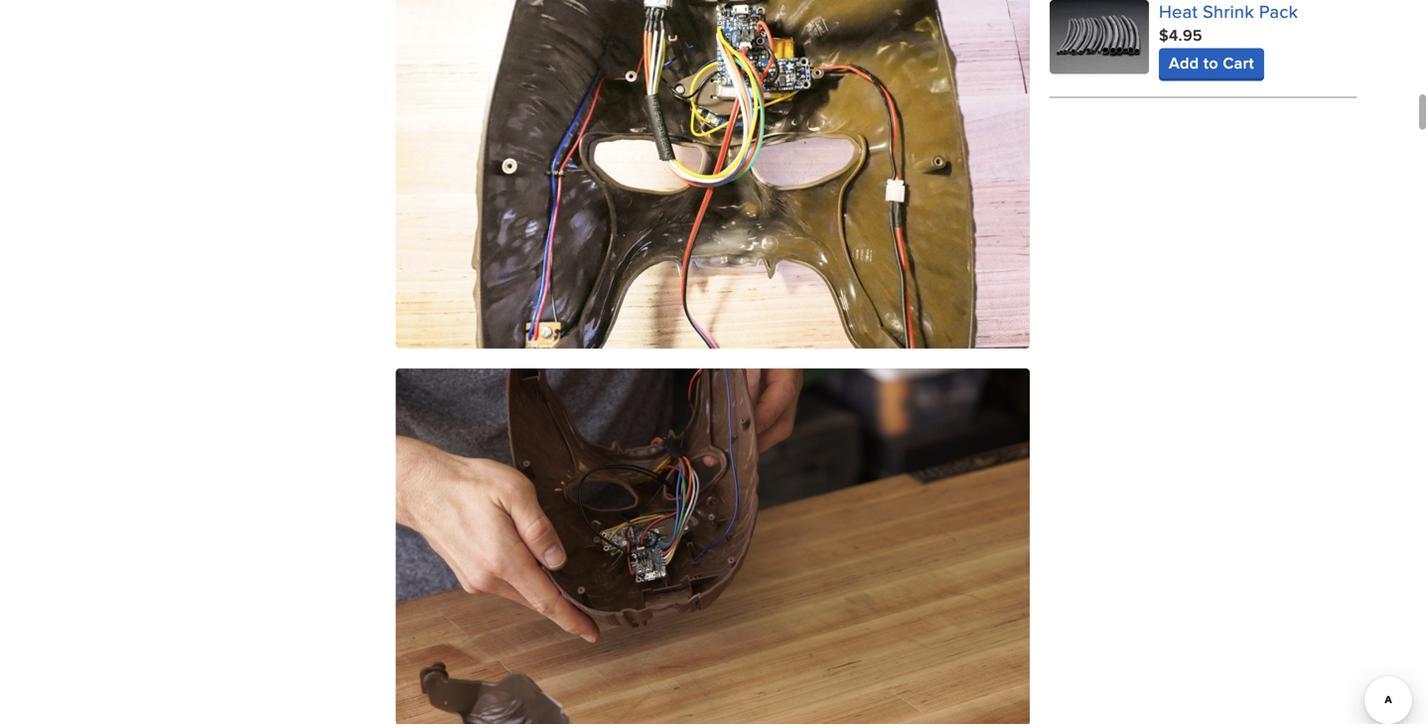 Task type: vqa. For each thing, say whether or not it's contained in the screenshot.
the options
no



Task type: describe. For each thing, give the bounding box(es) containing it.
to
[[1204, 51, 1219, 74]]

$4.95
[[1159, 23, 1203, 47]]



Task type: locate. For each thing, give the bounding box(es) containing it.
add
[[1169, 51, 1199, 74]]

add to cart link
[[1159, 48, 1264, 78]]

$4.95 add to cart
[[1159, 23, 1255, 74]]

hacks_afchewcomp_v001_15971.jpg image
[[396, 369, 1030, 724]]

cart
[[1223, 51, 1255, 74]]

close up of ends of various small heat shink tubes image
[[1050, 0, 1149, 74]]

hacks_p6130361.jpg image
[[396, 0, 1030, 349]]



